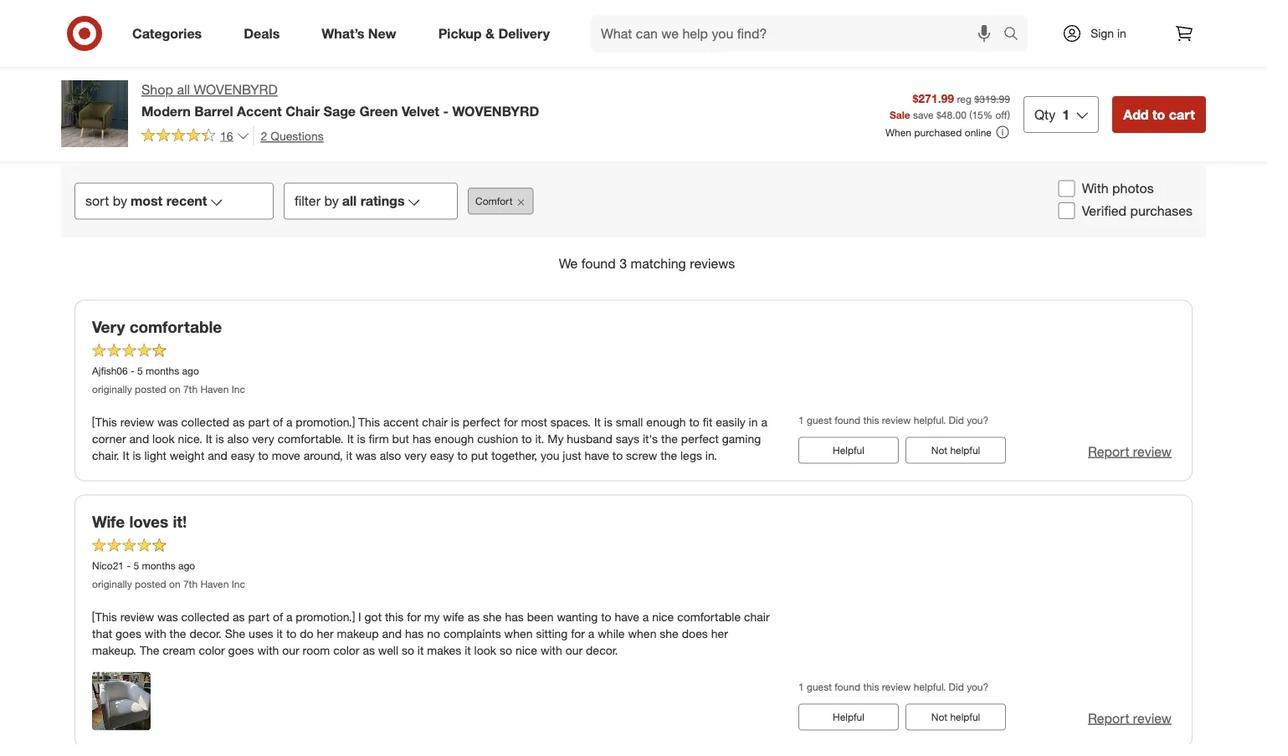 Task type: locate. For each thing, give the bounding box(es) containing it.
1 report from the top
[[1088, 444, 1129, 460]]

all right shop
[[177, 82, 190, 98]]

it left firm
[[347, 432, 354, 446]]

-
[[443, 103, 449, 119], [131, 365, 134, 378], [127, 560, 131, 573]]

fit
[[703, 415, 713, 430]]

all
[[177, 82, 190, 98], [342, 194, 357, 210]]

easy left move
[[231, 449, 255, 463]]

1 you? from the top
[[967, 414, 989, 427]]

2 you? from the top
[[967, 681, 989, 694]]

2 horizontal spatial with
[[541, 644, 562, 658]]

posted inside nico21 - 5 months ago originally posted on 7th haven inc
[[135, 578, 166, 591]]

save
[[913, 108, 934, 121]]

found
[[581, 256, 616, 272], [835, 414, 860, 427], [835, 681, 860, 694]]

was down firm
[[356, 449, 376, 463]]

our down "sitting"
[[566, 644, 583, 658]]

report for wife loves it!
[[1088, 711, 1129, 727]]

0 vertical spatial have
[[585, 449, 609, 463]]

on
[[169, 383, 180, 396], [169, 578, 180, 591]]

0 vertical spatial you?
[[967, 414, 989, 427]]

report
[[1088, 444, 1129, 460], [1088, 711, 1129, 727]]

online
[[965, 126, 992, 138]]

a right easily
[[761, 415, 767, 430]]

[this up that
[[92, 610, 117, 625]]

0 vertical spatial 1 guest found this review helpful. did you?
[[798, 414, 989, 427]]

[this review was collected as part of a promotion.] i got this for my wife as she has been wanting to have a nice comfortable chair that goes with the decor. she uses it to do her makeup and has no complaints when sitting for a while when she does her makeup. the cream color goes with our room color as well so it makes it look so nice with our decor.
[[92, 610, 770, 658]]

is left light
[[133, 449, 141, 463]]

wife
[[92, 513, 125, 532]]

0 vertical spatial originally
[[92, 383, 132, 396]]

0 vertical spatial 5
[[137, 365, 143, 378]]

this for very comfortable
[[863, 414, 879, 427]]

on inside nico21 - 5 months ago originally posted on 7th haven inc
[[169, 578, 180, 591]]

of
[[273, 415, 283, 430], [273, 610, 283, 625]]

0 vertical spatial was
[[157, 415, 178, 430]]

haven inside the ajfish06 - 5 months ago originally posted on 7th haven inc
[[200, 383, 229, 396]]

1 guest found this review helpful. did you? for very comfortable
[[798, 414, 989, 427]]

ago down it! on the left
[[178, 560, 195, 573]]

1 our from the left
[[282, 644, 299, 658]]

on inside the ajfish06 - 5 months ago originally posted on 7th haven inc
[[169, 383, 180, 396]]

collected up she
[[181, 610, 229, 625]]

originally
[[92, 383, 132, 396], [92, 578, 132, 591]]

ago down the very comfortable
[[182, 365, 199, 378]]

7th inside nico21 - 5 months ago originally posted on 7th haven inc
[[183, 578, 198, 591]]

accent
[[237, 103, 282, 119]]

1 vertical spatial report review
[[1088, 711, 1172, 727]]

this
[[358, 415, 380, 430]]

easy left put at left
[[430, 449, 454, 463]]

0 vertical spatial for
[[504, 415, 518, 430]]

1
[[1062, 106, 1070, 122], [798, 414, 804, 427], [798, 681, 804, 694]]

2 vertical spatial and
[[382, 627, 402, 641]]

originally inside the ajfish06 - 5 months ago originally posted on 7th haven inc
[[92, 383, 132, 396]]

1 haven from the top
[[200, 383, 229, 396]]

1 vertical spatial -
[[131, 365, 134, 378]]

comfortable up the ajfish06 - 5 months ago originally posted on 7th haven inc at the left of the page
[[129, 318, 222, 337]]

have up while
[[615, 610, 639, 625]]

- right nico21
[[127, 560, 131, 573]]

1 horizontal spatial decor.
[[586, 644, 618, 658]]

2 originally from the top
[[92, 578, 132, 591]]

1 vertical spatial 1
[[798, 414, 804, 427]]

decor.
[[189, 627, 222, 641], [586, 644, 618, 658]]

also down but
[[380, 449, 401, 463]]

1 when from the left
[[504, 627, 533, 641]]

0 vertical spatial collected
[[181, 415, 229, 430]]

originally inside nico21 - 5 months ago originally posted on 7th haven inc
[[92, 578, 132, 591]]

1 vertical spatial report review button
[[1088, 710, 1172, 729]]

posted down "loves"
[[135, 578, 166, 591]]

1 report review from the top
[[1088, 444, 1172, 460]]

goes up makeup.
[[116, 627, 141, 641]]

chair inside [this review was collected as part of a promotion.] i got this for my wife as she has been wanting to have a nice comfortable chair that goes with the decor. she uses it to do her makeup and has no complaints when sitting for a while when she does her makeup. the cream color goes with our room color as well so it makes it look so nice with our decor.
[[744, 610, 770, 625]]

to left it.
[[522, 432, 532, 446]]

when down been
[[504, 627, 533, 641]]

1 guest found this review helpful. did you?
[[798, 414, 989, 427], [798, 681, 989, 694]]

purchased
[[914, 126, 962, 138]]

did for wife loves it!
[[949, 681, 964, 694]]

a left i
[[286, 610, 292, 625]]

wovenbyrd right velvet
[[452, 103, 539, 119]]

collected inside [this review was collected as part of a promotion.] this accent chair is perfect for most spaces. it is small enough to fit easily in a corner and look nice. it is also very comfortable. it is firm but has enough cushion to it. my husband says it's the perfect gaming chair. it is light weight and easy to move around, it was also very easy to put together, you just have to screw the legs in.
[[181, 415, 229, 430]]

2 vertical spatial found
[[835, 681, 860, 694]]

part for very comfortable
[[248, 415, 270, 430]]

posted for nico21
[[135, 578, 166, 591]]

1 vertical spatial you?
[[967, 681, 989, 694]]

2 [this from the top
[[92, 610, 117, 625]]

0 vertical spatial report review button
[[1088, 443, 1172, 462]]

1 vertical spatial 7th
[[183, 578, 198, 591]]

2 posted from the top
[[135, 578, 166, 591]]

1 1 guest found this review helpful. did you? from the top
[[798, 414, 989, 427]]

0 vertical spatial guest
[[807, 414, 832, 427]]

0 vertical spatial goes
[[116, 627, 141, 641]]

report review
[[1088, 444, 1172, 460], [1088, 711, 1172, 727]]

report for very comfortable
[[1088, 444, 1129, 460]]

5
[[137, 365, 143, 378], [133, 560, 139, 573]]

[this inside [this review was collected as part of a promotion.] i got this for my wife as she has been wanting to have a nice comfortable chair that goes with the decor. she uses it to do her makeup and has no complaints when sitting for a while when she does her makeup. the cream color goes with our room color as well so it makes it look so nice with our decor.
[[92, 610, 117, 625]]

qty
[[1034, 106, 1056, 122]]

has
[[413, 432, 431, 446], [505, 610, 524, 625], [405, 627, 424, 641]]

inc inside the ajfish06 - 5 months ago originally posted on 7th haven inc
[[232, 383, 245, 396]]

posted inside the ajfish06 - 5 months ago originally posted on 7th haven inc
[[135, 383, 166, 396]]

5 for nico21
[[133, 560, 139, 573]]

all left ratings
[[342, 194, 357, 210]]

review inside [this review was collected as part of a promotion.] i got this for my wife as she has been wanting to have a nice comfortable chair that goes with the decor. she uses it to do her makeup and has no complaints when sitting for a while when she does her makeup. the cream color goes with our room color as well so it makes it look so nice with our decor.
[[120, 610, 154, 625]]

in inside [this review was collected as part of a promotion.] this accent chair is perfect for most spaces. it is small enough to fit easily in a corner and look nice. it is also very comfortable. it is firm but has enough cushion to it. my husband says it's the perfect gaming chair. it is light weight and easy to move around, it was also very easy to put together, you just have to screw the legs in.
[[749, 415, 758, 430]]

1 horizontal spatial all
[[342, 194, 357, 210]]

enough up it's
[[646, 415, 686, 430]]

not helpful button for very comfortable
[[906, 438, 1006, 464]]

cream
[[163, 644, 195, 658]]

sitting
[[536, 627, 568, 641]]

- inside nico21 - 5 months ago originally posted on 7th haven inc
[[127, 560, 131, 573]]

and up well at the bottom
[[382, 627, 402, 641]]

for
[[504, 415, 518, 430], [407, 610, 421, 625], [571, 627, 585, 641]]

2 collected from the top
[[181, 610, 229, 625]]

a right wanting
[[643, 610, 649, 625]]

on up nice.
[[169, 383, 180, 396]]

part inside [this review was collected as part of a promotion.] i got this for my wife as she has been wanting to have a nice comfortable chair that goes with the decor. she uses it to do her makeup and has no complaints when sitting for a while when she does her makeup. the cream color goes with our room color as well so it makes it look so nice with our decor.
[[248, 610, 270, 625]]

0 vertical spatial most
[[131, 194, 163, 210]]

by
[[113, 194, 127, 210], [324, 194, 339, 210]]

1 for very comfortable
[[798, 414, 804, 427]]

helpful.
[[914, 414, 946, 427], [914, 681, 946, 694]]

0 horizontal spatial have
[[585, 449, 609, 463]]

2 report review button from the top
[[1088, 710, 1172, 729]]

2 helpful from the top
[[833, 712, 864, 724]]

1 of from the top
[[273, 415, 283, 430]]

0 vertical spatial helpful.
[[914, 414, 946, 427]]

it
[[346, 449, 352, 463], [277, 627, 283, 641], [418, 644, 424, 658], [465, 644, 471, 658]]

you
[[541, 449, 559, 463]]

to
[[688, 59, 704, 78], [1152, 106, 1165, 122], [689, 415, 700, 430], [522, 432, 532, 446], [258, 449, 269, 463], [457, 449, 468, 463], [613, 449, 623, 463], [601, 610, 611, 625], [286, 627, 297, 641]]

7th down it! on the left
[[183, 578, 198, 591]]

1 vertical spatial inc
[[232, 578, 245, 591]]

1 vertical spatial did
[[949, 681, 964, 694]]

it right chair.
[[123, 449, 129, 463]]

by for sort by
[[113, 194, 127, 210]]

sort
[[85, 194, 109, 210]]

and right weight
[[208, 449, 227, 463]]

chair
[[286, 103, 320, 119]]

2 so from the left
[[500, 644, 512, 658]]

shop
[[141, 82, 173, 98]]

look down complaints
[[474, 644, 496, 658]]

of inside [this review was collected as part of a promotion.] this accent chair is perfect for most spaces. it is small enough to fit easily in a corner and look nice. it is also very comfortable. it is firm but has enough cushion to it. my husband says it's the perfect gaming chair. it is light weight and easy to move around, it was also very easy to put together, you just have to screw the legs in.
[[273, 415, 283, 430]]

of up uses
[[273, 610, 283, 625]]

on down it! on the left
[[169, 578, 180, 591]]

5 right ajfish06
[[137, 365, 143, 378]]

found for very comfortable
[[835, 414, 860, 427]]

1 guest found this review helpful. did you? for wife loves it!
[[798, 681, 989, 694]]

1 horizontal spatial enough
[[646, 415, 686, 430]]

part inside [this review was collected as part of a promotion.] this accent chair is perfect for most spaces. it is small enough to fit easily in a corner and look nice. it is also very comfortable. it is firm but has enough cushion to it. my husband says it's the perfect gaming chair. it is light weight and easy to move around, it was also very easy to put together, you just have to screw the legs in.
[[248, 415, 270, 430]]

report review for very comfortable
[[1088, 444, 1172, 460]]

promotion.] inside [this review was collected as part of a promotion.] i got this for my wife as she has been wanting to have a nice comfortable chair that goes with the decor. she uses it to do her makeup and has no complaints when sitting for a while when she does her makeup. the cream color goes with our room color as well so it makes it look so nice with our decor.
[[296, 610, 355, 625]]

nice
[[652, 610, 674, 625], [515, 644, 537, 658]]

collected
[[181, 415, 229, 430], [181, 610, 229, 625]]

1 helpful from the top
[[950, 445, 980, 457]]

to inside button
[[1152, 106, 1165, 122]]

is left firm
[[357, 432, 365, 446]]

1 horizontal spatial easy
[[430, 449, 454, 463]]

1 helpful from the top
[[833, 445, 864, 457]]

0 vertical spatial not helpful button
[[906, 438, 1006, 464]]

haven up she
[[200, 578, 229, 591]]

and
[[129, 432, 149, 446], [208, 449, 227, 463], [382, 627, 402, 641]]

1 posted from the top
[[135, 383, 166, 396]]

months down "loves"
[[142, 560, 175, 573]]

2 part from the top
[[248, 610, 270, 625]]

for down wanting
[[571, 627, 585, 641]]

2 report review from the top
[[1088, 711, 1172, 727]]

2 by from the left
[[324, 194, 339, 210]]

1 vertical spatial report
[[1088, 711, 1129, 727]]

16 link
[[141, 126, 250, 147]]

2 of from the top
[[273, 610, 283, 625]]

is
[[451, 415, 459, 430], [604, 415, 613, 430], [216, 432, 224, 446], [357, 432, 365, 446], [133, 449, 141, 463]]

guest
[[807, 414, 832, 427], [807, 681, 832, 694]]

she left does
[[660, 627, 679, 641]]

her right do
[[317, 627, 334, 641]]

promotion.] up do
[[296, 610, 355, 625]]

with up the
[[145, 627, 166, 641]]

sign in
[[1091, 26, 1126, 41]]

1 horizontal spatial wovenbyrd
[[452, 103, 539, 119]]

0 horizontal spatial color
[[199, 644, 225, 658]]

2 vertical spatial 1
[[798, 681, 804, 694]]

review inside [this review was collected as part of a promotion.] this accent chair is perfect for most spaces. it is small enough to fit easily in a corner and look nice. it is also very comfortable. it is firm but has enough cushion to it. my husband says it's the perfect gaming chair. it is light weight and easy to move around, it was also very easy to put together, you just have to screw the legs in.
[[120, 415, 154, 430]]

1 vertical spatial and
[[208, 449, 227, 463]]

0 horizontal spatial chair
[[422, 415, 448, 430]]

you? for wife loves it!
[[967, 681, 989, 694]]

1 vertical spatial haven
[[200, 578, 229, 591]]

as
[[233, 415, 245, 430], [233, 610, 245, 625], [468, 610, 480, 625], [363, 644, 375, 658]]

7th inside the ajfish06 - 5 months ago originally posted on 7th haven inc
[[183, 383, 198, 396]]

1 7th from the top
[[183, 383, 198, 396]]

months inside the ajfish06 - 5 months ago originally posted on 7th haven inc
[[146, 365, 179, 378]]

1 not helpful button from the top
[[906, 438, 1006, 464]]

$319.99
[[974, 92, 1010, 105]]

collected up nice.
[[181, 415, 229, 430]]

originally down ajfish06
[[92, 383, 132, 396]]

part
[[248, 415, 270, 430], [248, 610, 270, 625]]

0 horizontal spatial enough
[[434, 432, 474, 446]]

1 not from the top
[[931, 445, 947, 457]]

review
[[882, 414, 911, 427], [120, 415, 154, 430], [1133, 444, 1172, 460], [120, 610, 154, 625], [882, 681, 911, 694], [1133, 711, 1172, 727]]

7th up nice.
[[183, 383, 198, 396]]

[this for very
[[92, 415, 117, 430]]

has inside [this review was collected as part of a promotion.] this accent chair is perfect for most spaces. it is small enough to fit easily in a corner and look nice. it is also very comfortable. it is firm but has enough cushion to it. my husband says it's the perfect gaming chair. it is light weight and easy to move around, it was also very easy to put together, you just have to screw the legs in.
[[413, 432, 431, 446]]

1 vertical spatial has
[[505, 610, 524, 625]]

our left room
[[282, 644, 299, 658]]

haven inside nico21 - 5 months ago originally posted on 7th haven inc
[[200, 578, 229, 591]]

on for nico21
[[169, 578, 180, 591]]

look up light
[[152, 432, 175, 446]]

i
[[358, 610, 361, 625]]

5 right nico21
[[133, 560, 139, 573]]

2 vertical spatial this
[[863, 681, 879, 694]]

0 horizontal spatial most
[[131, 194, 163, 210]]

haven up nice.
[[200, 383, 229, 396]]

goes down she
[[228, 644, 254, 658]]

ago
[[182, 365, 199, 378], [178, 560, 195, 573]]

1 vertical spatial look
[[474, 644, 496, 658]]

$271.99
[[913, 91, 954, 105]]

1 vertical spatial very
[[404, 449, 427, 463]]

2 promotion.] from the top
[[296, 610, 355, 625]]

1 horizontal spatial her
[[711, 627, 728, 641]]

1 vertical spatial found
[[835, 414, 860, 427]]

also right nice.
[[227, 432, 249, 446]]

2 helpful from the top
[[950, 712, 980, 724]]

- inside the ajfish06 - 5 months ago originally posted on 7th haven inc
[[131, 365, 134, 378]]

0 vertical spatial helpful
[[950, 445, 980, 457]]

2 horizontal spatial and
[[382, 627, 402, 641]]

the up cream
[[170, 627, 186, 641]]

months inside nico21 - 5 months ago originally posted on 7th haven inc
[[142, 560, 175, 573]]

ago inside the ajfish06 - 5 months ago originally posted on 7th haven inc
[[182, 365, 199, 378]]

uses
[[249, 627, 273, 641]]

look
[[152, 432, 175, 446], [474, 644, 496, 658]]

0 vertical spatial on
[[169, 383, 180, 396]]

0 vertical spatial comfort button
[[455, 97, 538, 134]]

was up cream
[[157, 610, 178, 625]]

delivery
[[498, 25, 550, 41]]

helpful button for very comfortable
[[798, 438, 899, 464]]

this inside [this review was collected as part of a promotion.] i got this for my wife as she has been wanting to have a nice comfortable chair that goes with the decor. she uses it to do her makeup and has no complaints when sitting for a while when she does her makeup. the cream color goes with our room color as well so it makes it look so nice with our decor.
[[385, 610, 404, 625]]

1 vertical spatial also
[[380, 449, 401, 463]]

2 vertical spatial was
[[157, 610, 178, 625]]

with down uses
[[257, 644, 279, 658]]

color down she
[[199, 644, 225, 658]]

was up nice.
[[157, 415, 178, 430]]

1 vertical spatial for
[[407, 610, 421, 625]]

not helpful for wife loves it!
[[931, 712, 980, 724]]

collected inside [this review was collected as part of a promotion.] i got this for my wife as she has been wanting to have a nice comfortable chair that goes with the decor. she uses it to do her makeup and has no complaints when sitting for a while when she does her makeup. the cream color goes with our room color as well so it makes it look so nice with our decor.
[[181, 610, 229, 625]]

1 promotion.] from the top
[[296, 415, 355, 430]]

What can we help you find? suggestions appear below search field
[[591, 15, 1008, 52]]

0 horizontal spatial with
[[145, 627, 166, 641]]

1 [this from the top
[[92, 415, 117, 430]]

was
[[157, 415, 178, 430], [356, 449, 376, 463], [157, 610, 178, 625]]

is left small
[[604, 415, 613, 430]]

1 horizontal spatial goes
[[228, 644, 254, 658]]

of inside [this review was collected as part of a promotion.] i got this for my wife as she has been wanting to have a nice comfortable chair that goes with the decor. she uses it to do her makeup and has no complaints when sitting for a while when she does her makeup. the cream color goes with our room color as well so it makes it look so nice with our decor.
[[273, 610, 283, 625]]

0 horizontal spatial our
[[282, 644, 299, 658]]

matching
[[631, 256, 686, 272]]

for left my
[[407, 610, 421, 625]]

0 vertical spatial haven
[[200, 383, 229, 396]]

0 horizontal spatial in
[[749, 415, 758, 430]]

2 on from the top
[[169, 578, 180, 591]]

2 not helpful button from the top
[[906, 705, 1006, 731]]

the left the legs
[[661, 449, 677, 463]]

green
[[359, 103, 398, 119]]

1 vertical spatial part
[[248, 610, 270, 625]]

was for wife loves it!
[[157, 610, 178, 625]]

1 helpful. from the top
[[914, 414, 946, 427]]

1 collected from the top
[[181, 415, 229, 430]]

1 vertical spatial most
[[521, 415, 547, 430]]

- right velvet
[[443, 103, 449, 119]]

comfortable.
[[278, 432, 344, 446]]

1 vertical spatial 1 guest found this review helpful. did you?
[[798, 681, 989, 694]]

the
[[661, 432, 678, 446], [661, 449, 677, 463], [170, 627, 186, 641]]

comfortable up does
[[677, 610, 741, 625]]

guest for wife loves it!
[[807, 681, 832, 694]]

ago inside nico21 - 5 months ago originally posted on 7th haven inc
[[178, 560, 195, 573]]

new
[[368, 25, 396, 41]]

the right it's
[[661, 432, 678, 446]]

- right ajfish06
[[131, 365, 134, 378]]

2 her from the left
[[711, 627, 728, 641]]

when right while
[[628, 627, 657, 641]]

complaints
[[444, 627, 501, 641]]

it right the around,
[[346, 449, 352, 463]]

1 guest from the top
[[807, 414, 832, 427]]

enough up put at left
[[434, 432, 474, 446]]

1 vertical spatial was
[[356, 449, 376, 463]]

guest review image 1 of 1, zoom in image
[[92, 673, 151, 731]]

1 vertical spatial collected
[[181, 610, 229, 625]]

helpful button
[[798, 438, 899, 464], [798, 705, 899, 731]]

0 vertical spatial helpful
[[833, 445, 864, 457]]

has for very comfortable
[[413, 432, 431, 446]]

7th for ajfish06 - 5 months ago originally posted on 7th haven inc
[[183, 383, 198, 396]]

in
[[1117, 26, 1126, 41], [749, 415, 758, 430]]

perfect up cushion
[[463, 415, 501, 430]]

for up cushion
[[504, 415, 518, 430]]

collected for wife loves it!
[[181, 610, 229, 625]]

originally down nico21
[[92, 578, 132, 591]]

most
[[131, 194, 163, 210], [521, 415, 547, 430]]

1 originally from the top
[[92, 383, 132, 396]]

report review button for very comfortable
[[1088, 443, 1172, 462]]

chair inside [this review was collected as part of a promotion.] this accent chair is perfect for most spaces. it is small enough to fit easily in a corner and look nice. it is also very comfortable. it is firm but has enough cushion to it. my husband says it's the perfect gaming chair. it is light weight and easy to move around, it was also very easy to put together, you just have to screw the legs in.
[[422, 415, 448, 430]]

1 by from the left
[[113, 194, 127, 210]]

0 horizontal spatial easy
[[231, 449, 255, 463]]

2 haven from the top
[[200, 578, 229, 591]]

0 vertical spatial 7th
[[183, 383, 198, 396]]

5 inside the ajfish06 - 5 months ago originally posted on 7th haven inc
[[137, 365, 143, 378]]

decor. left she
[[189, 627, 222, 641]]

been
[[527, 610, 554, 625]]

2 helpful button from the top
[[798, 705, 899, 731]]

0 vertical spatial look
[[152, 432, 175, 446]]

while
[[598, 627, 625, 641]]

[this up 'corner'
[[92, 415, 117, 430]]

0 horizontal spatial she
[[483, 610, 502, 625]]

2 7th from the top
[[183, 578, 198, 591]]

most up it.
[[521, 415, 547, 430]]

1 vertical spatial helpful.
[[914, 681, 946, 694]]

2 report from the top
[[1088, 711, 1129, 727]]

so right well at the bottom
[[402, 644, 414, 658]]

promotion.] inside [this review was collected as part of a promotion.] this accent chair is perfect for most spaces. it is small enough to fit easily in a corner and look nice. it is also very comfortable. it is firm but has enough cushion to it. my husband says it's the perfect gaming chair. it is light weight and easy to move around, it was also very easy to put together, you just have to screw the legs in.
[[296, 415, 355, 430]]

2 inc from the top
[[232, 578, 245, 591]]

0 horizontal spatial decor.
[[189, 627, 222, 641]]

2 not helpful from the top
[[931, 712, 980, 724]]

2 not from the top
[[931, 712, 947, 724]]

0 vertical spatial wovenbyrd
[[194, 82, 278, 98]]

0 vertical spatial 1
[[1062, 106, 1070, 122]]

0 horizontal spatial very
[[252, 432, 274, 446]]

1 horizontal spatial and
[[208, 449, 227, 463]]

my
[[548, 432, 564, 446]]

move
[[272, 449, 300, 463]]

2 helpful. from the top
[[914, 681, 946, 694]]

2 1 guest found this review helpful. did you? from the top
[[798, 681, 989, 694]]

1 vertical spatial comfortable
[[677, 610, 741, 625]]

1 horizontal spatial look
[[474, 644, 496, 658]]

for inside [this review was collected as part of a promotion.] this accent chair is perfect for most spaces. it is small enough to fit easily in a corner and look nice. it is also very comfortable. it is firm but has enough cushion to it. my husband says it's the perfect gaming chair. it is light weight and easy to move around, it was also very easy to put together, you just have to screw the legs in.
[[504, 415, 518, 430]]

of up move
[[273, 415, 283, 430]]

very up move
[[252, 432, 274, 446]]

look inside [this review was collected as part of a promotion.] this accent chair is perfect for most spaces. it is small enough to fit easily in a corner and look nice. it is also very comfortable. it is firm but has enough cushion to it. my husband says it's the perfect gaming chair. it is light weight and easy to move around, it was also very easy to put together, you just have to screw the legs in.
[[152, 432, 175, 446]]

helpful button for wife loves it!
[[798, 705, 899, 731]]

[this inside [this review was collected as part of a promotion.] this accent chair is perfect for most spaces. it is small enough to fit easily in a corner and look nice. it is also very comfortable. it is firm but has enough cushion to it. my husband says it's the perfect gaming chair. it is light weight and easy to move around, it was also very easy to put together, you just have to screw the legs in.
[[92, 415, 117, 430]]

nico21
[[92, 560, 124, 573]]

so
[[402, 644, 414, 658], [500, 644, 512, 658]]

1 vertical spatial not helpful button
[[906, 705, 1006, 731]]

1 not helpful from the top
[[931, 445, 980, 457]]

2 horizontal spatial for
[[571, 627, 585, 641]]

months
[[146, 365, 179, 378], [142, 560, 175, 573]]

her right does
[[711, 627, 728, 641]]

in up gaming
[[749, 415, 758, 430]]

very down but
[[404, 449, 427, 463]]

$
[[936, 108, 941, 121]]

with
[[145, 627, 166, 641], [257, 644, 279, 658], [541, 644, 562, 658]]

she up complaints
[[483, 610, 502, 625]]

[this
[[92, 415, 117, 430], [92, 610, 117, 625]]

2 vertical spatial the
[[170, 627, 186, 641]]

1 helpful button from the top
[[798, 438, 899, 464]]

1 horizontal spatial she
[[660, 627, 679, 641]]

wovenbyrd
[[194, 82, 278, 98], [452, 103, 539, 119]]

haven for ajfish06 - 5 months ago originally posted on 7th haven inc
[[200, 383, 229, 396]]

a
[[286, 415, 292, 430], [761, 415, 767, 430], [286, 610, 292, 625], [643, 610, 649, 625], [588, 627, 595, 641]]

1 color from the left
[[199, 644, 225, 658]]

in right sign
[[1117, 26, 1126, 41]]

1 horizontal spatial also
[[380, 449, 401, 463]]

1 her from the left
[[317, 627, 334, 641]]

months down the very comfortable
[[146, 365, 179, 378]]

promotion.] for very comfortable
[[296, 415, 355, 430]]

with down "sitting"
[[541, 644, 562, 658]]

1 vertical spatial helpful
[[833, 712, 864, 724]]

to right add
[[1152, 106, 1165, 122]]

promotion.] up comfortable. at left bottom
[[296, 415, 355, 430]]

by for filter by
[[324, 194, 339, 210]]

was inside [this review was collected as part of a promotion.] i got this for my wife as she has been wanting to have a nice comfortable chair that goes with the decor. she uses it to do her makeup and has no complaints when sitting for a while when she does her makeup. the cream color goes with our room color as well so it makes it look so nice with our decor.
[[157, 610, 178, 625]]

0 vertical spatial in
[[1117, 26, 1126, 41]]

1 report review button from the top
[[1088, 443, 1172, 462]]

inc
[[232, 383, 245, 396], [232, 578, 245, 591]]

1 inc from the top
[[232, 383, 245, 396]]

2 did from the top
[[949, 681, 964, 694]]

inc inside nico21 - 5 months ago originally posted on 7th haven inc
[[232, 578, 245, 591]]

5 inside nico21 - 5 months ago originally posted on 7th haven inc
[[133, 560, 139, 573]]

[this for wife
[[92, 610, 117, 625]]

have down the husband
[[585, 449, 609, 463]]

1 vertical spatial comfort button
[[468, 188, 534, 215]]

1 did from the top
[[949, 414, 964, 427]]

1 on from the top
[[169, 383, 180, 396]]

2 guest from the top
[[807, 681, 832, 694]]

)
[[1007, 108, 1010, 121]]

1 horizontal spatial perfect
[[681, 432, 719, 446]]

0 vertical spatial not
[[931, 445, 947, 457]]

perfect down fit
[[681, 432, 719, 446]]

ago for nico21 - 5 months ago originally posted on 7th haven inc
[[178, 560, 195, 573]]

0 horizontal spatial look
[[152, 432, 175, 446]]

most left recent
[[131, 194, 163, 210]]

0 horizontal spatial for
[[407, 610, 421, 625]]

reviews
[[690, 256, 735, 272]]

0 vertical spatial helpful button
[[798, 438, 899, 464]]

as down the ajfish06 - 5 months ago originally posted on 7th haven inc at the left of the page
[[233, 415, 245, 430]]

helpful
[[833, 445, 864, 457], [833, 712, 864, 724]]

1 part from the top
[[248, 415, 270, 430]]



Task type: describe. For each thing, give the bounding box(es) containing it.
around,
[[304, 449, 343, 463]]

we found 3 matching reviews
[[559, 256, 735, 272]]

1 vertical spatial enough
[[434, 432, 474, 446]]

this for wife loves it!
[[863, 681, 879, 694]]

(
[[969, 108, 972, 121]]

nice.
[[178, 432, 202, 446]]

collected for very comfortable
[[181, 415, 229, 430]]

to down says
[[613, 449, 623, 463]]

1 vertical spatial all
[[342, 194, 357, 210]]

guest for very comfortable
[[807, 414, 832, 427]]

months for nico21
[[142, 560, 175, 573]]

1 vertical spatial wovenbyrd
[[452, 103, 539, 119]]

in.
[[705, 449, 717, 463]]

velvet
[[402, 103, 439, 119]]

comfortable inside [this review was collected as part of a promotion.] i got this for my wife as she has been wanting to have a nice comfortable chair that goes with the decor. she uses it to do her makeup and has no complaints when sitting for a while when she does her makeup. the cream color goes with our room color as well so it makes it look so nice with our decor.
[[677, 610, 741, 625]]

you? for very comfortable
[[967, 414, 989, 427]]

2 our from the left
[[566, 644, 583, 658]]

the inside [this review was collected as part of a promotion.] i got this for my wife as she has been wanting to have a nice comfortable chair that goes with the decor. she uses it to do her makeup and has no complaints when sitting for a while when she does her makeup. the cream color goes with our room color as well so it makes it look so nice with our decor.
[[170, 627, 186, 641]]

1 for wife loves it!
[[798, 681, 804, 694]]

%
[[983, 108, 993, 121]]

have inside [this review was collected as part of a promotion.] i got this for my wife as she has been wanting to have a nice comfortable chair that goes with the decor. she uses it to do her makeup and has no complaints when sitting for a while when she does her makeup. the cream color goes with our room color as well so it makes it look so nice with our decor.
[[615, 610, 639, 625]]

report review for wife loves it!
[[1088, 711, 1172, 727]]

room
[[303, 644, 330, 658]]

inc for nico21 - 5 months ago originally posted on 7th haven inc
[[232, 578, 245, 591]]

sort by most recent
[[85, 194, 207, 210]]

no
[[427, 627, 440, 641]]

[this review was collected as part of a promotion.] this accent chair is perfect for most spaces. it is small enough to fit easily in a corner and look nice. it is also very comfortable. it is firm but has enough cushion to it. my husband says it's the perfect gaming chair. it is light weight and easy to move around, it was also very easy to put together, you just have to screw the legs in.
[[92, 415, 767, 463]]

as inside [this review was collected as part of a promotion.] this accent chair is perfect for most spaces. it is small enough to fit easily in a corner and look nice. it is also very comfortable. it is firm but has enough cushion to it. my husband says it's the perfect gaming chair. it is light weight and easy to move around, it was also very easy to put together, you just have to screw the legs in.
[[233, 415, 245, 430]]

small
[[616, 415, 643, 430]]

found for wife loves it!
[[835, 681, 860, 694]]

0 vertical spatial comfortable
[[129, 318, 222, 337]]

it.
[[535, 432, 544, 446]]

image of modern barrel accent chair sage green velvet - wovenbyrd image
[[61, 80, 128, 147]]

well
[[378, 644, 398, 658]]

it down complaints
[[465, 644, 471, 658]]

0 vertical spatial found
[[581, 256, 616, 272]]

1 vertical spatial the
[[661, 449, 677, 463]]

together,
[[491, 449, 537, 463]]

and inside [this review was collected as part of a promotion.] i got this for my wife as she has been wanting to have a nice comfortable chair that goes with the decor. she uses it to do her makeup and has no complaints when sitting for a while when she does her makeup. the cream color goes with our room color as well so it makes it look so nice with our decor.
[[382, 627, 402, 641]]

add
[[1123, 106, 1149, 122]]

categories link
[[118, 15, 223, 52]]

categories
[[132, 25, 202, 41]]

as up she
[[233, 610, 245, 625]]

promotion.] for wife loves it!
[[296, 610, 355, 625]]

0 horizontal spatial and
[[129, 432, 149, 446]]

0 horizontal spatial also
[[227, 432, 249, 446]]

is right the accent
[[451, 415, 459, 430]]

on for ajfish06
[[169, 383, 180, 396]]

helpful for wife loves it!
[[833, 712, 864, 724]]

to left fit
[[689, 415, 700, 430]]

- for ajfish06 - 5 months ago originally posted on 7th haven inc
[[131, 365, 134, 378]]

posted for ajfish06
[[135, 383, 166, 396]]

did for very comfortable
[[949, 414, 964, 427]]

deals
[[244, 25, 280, 41]]

1 so from the left
[[402, 644, 414, 658]]

light
[[144, 449, 166, 463]]

2 when from the left
[[628, 627, 657, 641]]

it right nice.
[[206, 432, 212, 446]]

- for nico21 - 5 months ago originally posted on 7th haven inc
[[127, 560, 131, 573]]

photos
[[1112, 181, 1154, 197]]

&
[[485, 25, 495, 41]]

do
[[300, 627, 313, 641]]

not helpful for very comfortable
[[931, 445, 980, 457]]

it inside [this review was collected as part of a promotion.] this accent chair is perfect for most spaces. it is small enough to fit easily in a corner and look nice. it is also very comfortable. it is firm but has enough cushion to it. my husband says it's the perfect gaming chair. it is light weight and easy to move around, it was also very easy to put together, you just have to screw the legs in.
[[346, 449, 352, 463]]

when
[[885, 126, 911, 138]]

does
[[682, 627, 708, 641]]

originally for ajfish06
[[92, 383, 132, 396]]

of for wife loves it!
[[273, 610, 283, 625]]

legs
[[680, 449, 702, 463]]

0 vertical spatial very
[[252, 432, 274, 446]]

not helpful button for wife loves it!
[[906, 705, 1006, 731]]

1 easy from the left
[[231, 449, 255, 463]]

pickup & delivery link
[[424, 15, 571, 52]]

related
[[631, 59, 684, 78]]

accent
[[383, 415, 419, 430]]

helpful for wife loves it!
[[950, 712, 980, 724]]

1 vertical spatial she
[[660, 627, 679, 641]]

is right nice.
[[216, 432, 224, 446]]

ajfish06 - 5 months ago originally posted on 7th haven inc
[[92, 365, 245, 396]]

1 horizontal spatial in
[[1117, 26, 1126, 41]]

helpful for very comfortable
[[950, 445, 980, 457]]

put
[[471, 449, 488, 463]]

shop all wovenbyrd modern barrel accent chair sage green velvet - wovenbyrd
[[141, 82, 539, 119]]

most inside [this review was collected as part of a promotion.] this accent chair is perfect for most spaces. it is small enough to fit easily in a corner and look nice. it is also very comfortable. it is firm but has enough cushion to it. my husband says it's the perfect gaming chair. it is light weight and easy to move around, it was also very easy to put together, you just have to screw the legs in.
[[521, 415, 547, 430]]

as left well at the bottom
[[363, 644, 375, 658]]

a up comfortable. at left bottom
[[286, 415, 292, 430]]

cart
[[1169, 106, 1195, 122]]

months for ajfish06
[[146, 365, 179, 378]]

2 color from the left
[[333, 644, 360, 658]]

to left do
[[286, 627, 297, 641]]

off
[[996, 108, 1007, 121]]

what's new link
[[307, 15, 417, 52]]

7th for nico21 - 5 months ago originally posted on 7th haven inc
[[183, 578, 198, 591]]

all inside shop all wovenbyrd modern barrel accent chair sage green velvet - wovenbyrd
[[177, 82, 190, 98]]

not for very comfortable
[[931, 445, 947, 457]]

0 vertical spatial she
[[483, 610, 502, 625]]

0 vertical spatial perfect
[[463, 415, 501, 430]]

ago for ajfish06 - 5 months ago originally posted on 7th haven inc
[[182, 365, 199, 378]]

0 vertical spatial enough
[[646, 415, 686, 430]]

sage
[[324, 103, 356, 119]]

sign
[[1091, 26, 1114, 41]]

cushion
[[477, 432, 518, 446]]

report review button for wife loves it!
[[1088, 710, 1172, 729]]

makeup.
[[92, 644, 136, 658]]

as up complaints
[[468, 610, 480, 625]]

wife
[[443, 610, 464, 625]]

questions
[[271, 128, 324, 143]]

the
[[140, 644, 159, 658]]

qty 1
[[1034, 106, 1070, 122]]

a left while
[[588, 627, 595, 641]]

that
[[92, 627, 112, 641]]

add to cart button
[[1112, 96, 1206, 133]]

wife loves it!
[[92, 513, 187, 532]]

not for wife loves it!
[[931, 712, 947, 724]]

search button
[[996, 15, 1036, 55]]

reg
[[957, 92, 972, 105]]

what's
[[322, 25, 364, 41]]

haven for nico21 - 5 months ago originally posted on 7th haven inc
[[200, 578, 229, 591]]

5 for ajfish06
[[137, 365, 143, 378]]

very comfortable
[[92, 318, 222, 337]]

ratings
[[360, 194, 405, 210]]

1 vertical spatial comfort
[[475, 196, 513, 208]]

to up while
[[601, 610, 611, 625]]

0 vertical spatial the
[[661, 432, 678, 446]]

2 easy from the left
[[430, 449, 454, 463]]

2 vertical spatial for
[[571, 627, 585, 641]]

my
[[424, 610, 440, 625]]

just
[[563, 449, 581, 463]]

15
[[972, 108, 983, 121]]

deals link
[[230, 15, 301, 52]]

easily
[[716, 415, 746, 430]]

$271.99 reg $319.99 sale save $ 48.00 ( 15 % off )
[[890, 91, 1010, 121]]

corner
[[92, 432, 126, 446]]

weight
[[170, 449, 204, 463]]

have inside [this review was collected as part of a promotion.] this accent chair is perfect for most spaces. it is small enough to fit easily in a corner and look nice. it is also very comfortable. it is firm but has enough cushion to it. my husband says it's the perfect gaming chair. it is light weight and easy to move around, it was also very easy to put together, you just have to screw the legs in.
[[585, 449, 609, 463]]

what's new
[[322, 25, 396, 41]]

0 horizontal spatial nice
[[515, 644, 537, 658]]

has for wife loves it!
[[405, 627, 424, 641]]

of for very comfortable
[[273, 415, 283, 430]]

0 vertical spatial nice
[[652, 610, 674, 625]]

helpful. for wife loves it!
[[914, 681, 946, 694]]

it right uses
[[277, 627, 283, 641]]

1 horizontal spatial very
[[404, 449, 427, 463]]

search
[[996, 27, 1036, 43]]

look inside [this review was collected as part of a promotion.] i got this for my wife as she has been wanting to have a nice comfortable chair that goes with the decor. she uses it to do her makeup and has no complaints when sitting for a while when she does her makeup. the cream color goes with our room color as well so it makes it look so nice with our decor.
[[474, 644, 496, 658]]

with
[[1082, 181, 1109, 197]]

0 vertical spatial comfort
[[473, 108, 519, 123]]

2 questions link
[[253, 126, 324, 145]]

sign in link
[[1048, 15, 1152, 52]]

With photos checkbox
[[1058, 181, 1075, 197]]

part for wife loves it!
[[248, 610, 270, 625]]

to left move
[[258, 449, 269, 463]]

helpful for very comfortable
[[833, 445, 864, 457]]

spaces.
[[551, 415, 591, 430]]

1 vertical spatial decor.
[[586, 644, 618, 658]]

inc for ajfish06 - 5 months ago originally posted on 7th haven inc
[[232, 383, 245, 396]]

barrel
[[194, 103, 233, 119]]

it left makes
[[418, 644, 424, 658]]

Verified purchases checkbox
[[1058, 203, 1075, 220]]

16
[[220, 128, 233, 143]]

to left put at left
[[457, 449, 468, 463]]

1 horizontal spatial with
[[257, 644, 279, 658]]

- inside shop all wovenbyrd modern barrel accent chair sage green velvet - wovenbyrd
[[443, 103, 449, 119]]

with photos
[[1082, 181, 1154, 197]]

was for very comfortable
[[157, 415, 178, 430]]

to right the related
[[688, 59, 704, 78]]

it!
[[173, 513, 187, 532]]

2 questions
[[261, 128, 324, 143]]

48.00
[[941, 108, 967, 121]]

it up the husband
[[594, 415, 601, 430]]

when purchased online
[[885, 126, 992, 138]]

2
[[261, 128, 267, 143]]

screw
[[626, 449, 657, 463]]

it's
[[643, 432, 658, 446]]

wanting
[[557, 610, 598, 625]]

originally for nico21
[[92, 578, 132, 591]]

reviews related to
[[564, 59, 704, 78]]

helpful. for very comfortable
[[914, 414, 946, 427]]

says
[[616, 432, 639, 446]]



Task type: vqa. For each thing, say whether or not it's contained in the screenshot.
"deals" to the middle
no



